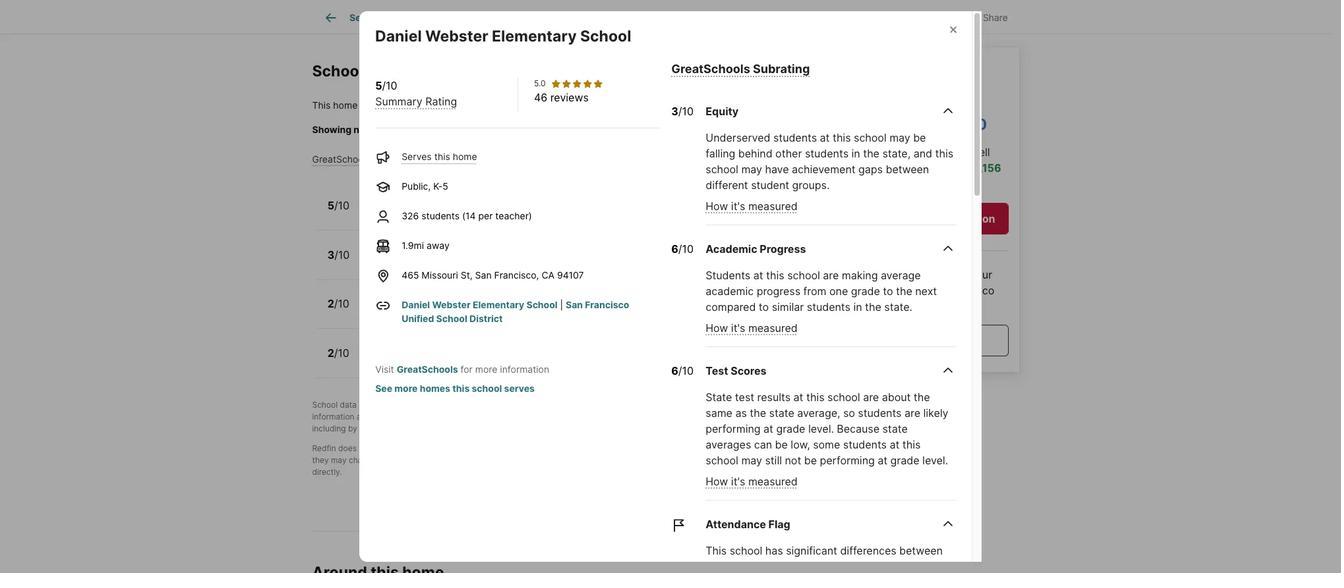 Task type: vqa. For each thing, say whether or not it's contained in the screenshot.
1st 1.0mi
yes



Task type: describe. For each thing, give the bounding box(es) containing it.
edit
[[895, 12, 911, 23]]

5 inside 5 /10 summary rating
[[375, 79, 382, 93]]

/10 left academic
[[679, 243, 694, 256]]

2 vertical spatial grade
[[891, 454, 920, 468]]

analysis
[[933, 335, 975, 348]]

tax
[[587, 12, 601, 23]]

it's for test
[[732, 476, 746, 489]]

serves inside lick (james) middle school public, 6-8 • serves this home • 3.5mi
[[422, 257, 452, 269]]

reach
[[824, 146, 855, 159]]

serves this home link
[[402, 151, 477, 163]]

the down average
[[897, 285, 913, 298]]

san up please
[[416, 99, 433, 111]]

property details tab
[[455, 2, 546, 34]]

may down behind
[[742, 163, 763, 176]]

6 for test scores
[[672, 365, 679, 378]]

your
[[971, 269, 993, 282]]

be up still
[[776, 439, 788, 452]]

information.
[[472, 444, 517, 454]]

more for buyers
[[858, 146, 883, 159]]

a left first
[[412, 412, 416, 422]]

and down ,
[[456, 412, 470, 422]]

equity button
[[706, 93, 956, 130]]

facts for public facts
[[684, 12, 708, 23]]

12 inside five keys adult school (sf sheriff's) charter, 9-12 • nearby school • 1.0mi
[[412, 307, 422, 318]]

are up because
[[864, 391, 880, 404]]

san right the st,
[[475, 270, 492, 281]]

0 horizontal spatial redfin
[[312, 444, 336, 454]]

public facts tab
[[644, 2, 719, 34]]

charter, inside five keys adult school (sf sheriff's) charter, 9-12 • nearby school • 1.0mi
[[365, 307, 400, 318]]

see more homes this school serves link
[[375, 384, 535, 395]]

and inside school service boundaries are intended to be used as a reference only; they may change and are not
[[379, 456, 393, 466]]

serving
[[683, 124, 715, 135]]

0 horizontal spatial level.
[[809, 423, 834, 436]]

directly.
[[312, 468, 342, 477]]

school inside lick (james) middle school public, 6-8 • serves this home • 3.5mi
[[468, 243, 503, 256]]

daniel webster elementary school dialog
[[360, 11, 982, 574]]

between inside this school has significant differences between student groups in the percentage of students wh
[[900, 545, 943, 558]]

francisco for san francisco market.
[[947, 285, 995, 298]]

at inside the students at this school are making average academic progress from one grade to the next compared to similar students in the state.
[[754, 269, 764, 282]]

1 vertical spatial more
[[475, 364, 498, 376]]

and inside underserved students at this school may be falling behind other students in the state, and this school may have achievement gaps between different student groups.
[[914, 147, 933, 160]]

it's for academic
[[732, 322, 746, 335]]

students down because
[[844, 439, 887, 452]]

this inside lick (james) middle school public, 6-8 • serves this home • 3.5mi
[[455, 257, 471, 269]]

subrating
[[753, 62, 810, 76]]

12 inside 2 /10 charter, 9-12 • nearby school • 1.0mi
[[412, 356, 422, 367]]

the right the within
[[399, 99, 413, 111]]

results
[[758, 391, 791, 404]]

the inside this school has significant differences between student groups in the percentage of students wh
[[796, 561, 813, 574]]

schools inside tab
[[730, 12, 766, 23]]

greatschools up equity
[[672, 62, 751, 76]]

how for underserved students at this school may be falling behind other students in the state, and this school may have achievement gaps between different student groups.
[[706, 200, 729, 213]]

in-
[[860, 269, 873, 282]]

visit greatschools for more information
[[375, 364, 550, 376]]

2 /10
[[328, 298, 350, 311]]

academic progress
[[706, 243, 806, 256]]

of
[[876, 561, 886, 574]]

not inside school service boundaries are intended to be used as a reference only; they may change and are not
[[409, 456, 421, 466]]

1.0mi inside five keys adult school (sf sheriff's) charter, 9-12 • nearby school • 1.0mi
[[506, 307, 528, 318]]

how for state test results at this school are about the same as the state average, so students are likely performing at grade level.  because state averages can be low, some students at this school may still not be performing at grade level.
[[706, 476, 729, 489]]

1 horizontal spatial state
[[883, 423, 908, 436]]

school left |
[[527, 300, 558, 311]]

districts,
[[759, 412, 792, 422]]

measured for progress
[[749, 322, 798, 335]]

homes
[[420, 384, 451, 395]]

this inside 5 /10 public, k-5 • serves this home • 1.9mi
[[454, 208, 470, 220]]

/10 inside 5 /10 public, k-5 • serves this home • 1.9mi
[[334, 200, 350, 213]]

use
[[712, 400, 725, 410]]

nearby inside five keys adult school (sf sheriff's) charter, 9-12 • nearby school • 1.0mi
[[433, 307, 464, 318]]

daniel webster elementary school link
[[402, 300, 558, 311]]

how it's measured for scores
[[706, 476, 798, 489]]

gaps
[[859, 163, 883, 176]]

grade inside the students at this school are making average academic progress from one grade to the next compared to similar students in the state.
[[851, 285, 881, 298]]

this home is within the san francisco unified school district .
[[312, 99, 585, 111]]

0 vertical spatial unified
[[481, 99, 514, 111]]

provided
[[367, 400, 400, 410]]

within
[[370, 99, 396, 111]]

2 their from the left
[[642, 412, 659, 422]]

0 vertical spatial francisco
[[435, 99, 479, 111]]

school inside this school has significant differences between student groups in the percentage of students wh
[[730, 545, 763, 558]]

similar
[[772, 301, 804, 314]]

in inside this school has significant differences between student groups in the percentage of students wh
[[785, 561, 793, 574]]

buyers inside reach more buyers when you sell with redfin. plus, you'll save
[[886, 146, 920, 159]]

465
[[402, 270, 419, 281]]

data
[[340, 400, 357, 410]]

percentage
[[816, 561, 873, 574]]

daniel for daniel webster elementary school |
[[402, 300, 430, 311]]

because
[[837, 423, 880, 436]]

home.
[[737, 124, 764, 135]]

district inside san francisco unified school district
[[470, 314, 503, 325]]

scores
[[731, 365, 767, 378]]

at inside underserved students at this school may be falling behind other students in the state, and this school may have achievement gaps between different student groups.
[[820, 131, 830, 144]]

• down (sf
[[498, 307, 503, 318]]

school down sale & tax history
[[581, 27, 632, 46]]

how it's measured link for progress
[[706, 322, 798, 335]]

sheriff's)
[[501, 292, 550, 305]]

1 vertical spatial schools
[[312, 62, 372, 80]]

greatschools summary rating link
[[312, 154, 445, 165]]

how it's measured for progress
[[706, 322, 798, 335]]

between inside underserved students at this school may be falling behind other students in the state, and this school may have achievement gaps between different student groups.
[[886, 163, 930, 176]]

to down 'depth'
[[883, 285, 894, 298]]

school left data
[[312, 400, 338, 410]]

students up other
[[774, 131, 817, 144]]

the down value
[[866, 301, 882, 314]]

serves this home
[[402, 151, 477, 163]]

request a free analysis button
[[824, 326, 1009, 357]]

so
[[844, 407, 856, 420]]

students left (14
[[422, 211, 460, 222]]

students up the achievement
[[805, 147, 849, 160]]

tab list containing search
[[312, 0, 788, 34]]

greatschools up homes
[[397, 364, 458, 376]]

academic progress button
[[706, 231, 956, 268]]

how for students at this school are making average academic progress from one grade to the next compared to similar students in the state.
[[706, 322, 729, 335]]

greatschools link
[[397, 364, 458, 376]]

enrollment
[[589, 456, 628, 466]]

the inside guaranteed to be accurate. to verify school enrollment eligibility, contact the school district directly.
[[698, 456, 711, 466]]

1 horizontal spatial district
[[549, 99, 583, 111]]

the inside get an in-depth report about your home value and the
[[906, 285, 922, 298]]

0 horizontal spatial district
[[536, 124, 566, 135]]

/10 left five
[[334, 298, 350, 311]]

property
[[466, 12, 504, 23]]

1 vertical spatial san francisco unified school district link
[[402, 300, 630, 325]]

sale & tax history tab
[[546, 2, 644, 34]]

school data is provided by greatschools
[[312, 400, 464, 410]]

serves inside 5 /10 public, k-5 • serves this home • 1.9mi
[[422, 208, 452, 220]]

5 /10 public, k-5 • serves this home • 1.9mi
[[328, 200, 530, 220]]

to down progress at right
[[759, 301, 769, 314]]

search
[[350, 12, 381, 23]]

about inside state test results at this school are about the same as the state average, so students are likely performing at grade level.  because state averages can be low, some students at this school may still not be performing at grade level.
[[882, 391, 911, 404]]

and up redfin does not endorse or guarantee this information.
[[402, 424, 416, 434]]

measured for scores
[[749, 476, 798, 489]]

facts for edit facts
[[914, 12, 937, 23]]

• down adult
[[425, 307, 430, 318]]

ca
[[542, 270, 555, 281]]

share button
[[954, 3, 1020, 30]]

/10 up serving
[[679, 105, 694, 118]]

one
[[830, 285, 849, 298]]

to inside first step, and conduct their own investigation to determine their desired schools or school districts, including by contacting and visiting the schools themselves.
[[592, 412, 600, 422]]

visiting
[[418, 424, 444, 434]]

francisco,
[[494, 270, 539, 281]]

46 reviews
[[534, 91, 589, 105]]

• right per
[[500, 208, 505, 220]]

progress
[[757, 285, 801, 298]]

1.9mi away
[[402, 240, 450, 252]]

average,
[[798, 407, 841, 420]]

$4,156
[[967, 162, 1002, 175]]

6-
[[396, 257, 406, 269]]

1 horizontal spatial level.
[[923, 454, 949, 468]]

1.9mi inside 5 /10 public, k-5 • serves this home • 1.9mi
[[507, 208, 530, 220]]

desired
[[662, 412, 690, 422]]

the up likely
[[914, 391, 931, 404]]

home inside lick (james) middle school public, 6-8 • serves this home • 3.5mi
[[473, 257, 498, 269]]

0 vertical spatial performing
[[706, 423, 761, 436]]

summary rating link
[[375, 95, 457, 108]]

0 vertical spatial san francisco unified school district link
[[416, 99, 583, 111]]

overview tab
[[392, 2, 455, 34]]

how it's measured link for scores
[[706, 476, 798, 489]]

making
[[842, 269, 878, 282]]

rating inside 5 /10 summary rating
[[426, 95, 457, 108]]

state,
[[883, 147, 911, 160]]

1 horizontal spatial performing
[[820, 454, 875, 468]]

are down endorse
[[395, 456, 407, 466]]

investigation
[[543, 412, 590, 422]]

9- inside five keys adult school (sf sheriff's) charter, 9-12 • nearby school • 1.0mi
[[402, 307, 412, 318]]

school inside san francisco unified school district
[[436, 314, 468, 325]]

1.9mi inside daniel webster elementary school dialog
[[402, 240, 424, 252]]

1 vertical spatial 3
[[328, 249, 335, 262]]

0 horizontal spatial 3 /10
[[328, 249, 350, 262]]

change
[[349, 456, 377, 466]]

this for this home is within the san francisco unified school district .
[[312, 99, 331, 111]]

$470,000
[[913, 116, 988, 134]]

a for request
[[902, 335, 908, 348]]

attendance flag button
[[706, 507, 956, 544]]

46
[[534, 91, 548, 105]]

0 vertical spatial state
[[770, 407, 795, 420]]

public facts
[[655, 12, 708, 23]]

• down public, k-5
[[414, 208, 419, 220]]

home inside 5 /10 public, k-5 • serves this home • 1.9mi
[[473, 208, 497, 220]]

guaranteed
[[424, 456, 467, 466]]

redfin does not endorse or guarantee this information.
[[312, 444, 517, 454]]

.
[[583, 99, 585, 111]]

• right for
[[498, 356, 503, 367]]

redfin.
[[848, 162, 883, 175]]

themselves.
[[492, 424, 537, 434]]

the inside underserved students at this school may be falling behind other students in the state, and this school may have achievement gaps between different student groups.
[[864, 147, 880, 160]]

keys
[[388, 292, 413, 305]]

0 horizontal spatial not
[[359, 444, 371, 454]]

san inside san francisco unified school district
[[566, 300, 583, 311]]

0 vertical spatial by
[[402, 400, 412, 410]]

greatschools up the step,
[[414, 400, 464, 410]]

9- inside 2 /10 charter, 9-12 • nearby school • 1.0mi
[[402, 356, 412, 367]]

1 how it's measured from the top
[[706, 200, 798, 213]]

intended
[[634, 444, 667, 454]]

property details
[[466, 12, 536, 23]]

are up enrollment
[[620, 444, 632, 454]]

1 vertical spatial grade
[[777, 423, 806, 436]]

unified inside san francisco unified school district
[[402, 314, 434, 325]]

student inside underserved students at this school may be falling behind other students in the state, and this school may have achievement gaps between different student groups.
[[752, 179, 790, 192]]

state.
[[885, 301, 913, 314]]

2 for 2 /10 charter, 9-12 • nearby school • 1.0mi
[[328, 347, 334, 360]]

endorse
[[374, 444, 404, 454]]

• up 465 missouri st, san francisco, ca 94107 at the left top of page
[[500, 257, 506, 269]]

home inside daniel webster elementary school dialog
[[453, 151, 477, 163]]

and up "desired"
[[667, 400, 681, 410]]

this for this school has significant differences between student groups in the percentage of students wh
[[706, 545, 727, 558]]

/10 left test
[[679, 365, 694, 378]]

may up state,
[[890, 131, 911, 144]]

visit
[[375, 364, 394, 376]]

• right the 8
[[415, 257, 420, 269]]

missouri
[[422, 270, 458, 281]]

st,
[[461, 270, 473, 281]]

school inside five keys adult school (sf sheriff's) charter, 9-12 • nearby school • 1.0mi
[[446, 292, 482, 305]]

likely
[[924, 407, 949, 420]]

to inside guaranteed to be accurate. to verify school enrollment eligibility, contact the school district directly.
[[469, 456, 476, 466]]

1 measured from the top
[[749, 200, 798, 213]]

groups.
[[793, 179, 830, 192]]

details
[[507, 12, 536, 23]]

school inside 2 /10 charter, 9-12 • nearby school • 1.0mi
[[467, 356, 496, 367]]



Task type: locate. For each thing, give the bounding box(es) containing it.
is left the within
[[360, 99, 367, 111]]

sell
[[974, 146, 991, 159]]

reference
[[729, 444, 765, 454]]

2 charter, from the top
[[365, 356, 400, 367]]

1 6 /10 from the top
[[672, 243, 694, 256]]

0 vertical spatial district
[[549, 99, 583, 111]]

depth
[[873, 269, 902, 282]]

are up "one"
[[824, 269, 839, 282]]

1 horizontal spatial information
[[500, 364, 550, 376]]

to down recommends
[[592, 412, 600, 422]]

as inside state test results at this school are about the same as the state average, so students are likely performing at grade level.  because state averages can be low, some students at this school may still not be performing at grade level.
[[736, 407, 747, 420]]

daniel webster elementary school |
[[402, 300, 566, 311]]

progress
[[760, 243, 806, 256]]

showing
[[312, 124, 352, 135]]

by up does
[[348, 424, 357, 434]]

schedule a selling consultation button
[[824, 204, 1009, 235]]

students inside the students at this school are making average academic progress from one grade to the next compared to similar students in the state.
[[807, 301, 851, 314]]

lick
[[365, 243, 386, 256]]

nearby down adult
[[433, 307, 464, 318]]

/10 inside 2 /10 charter, 9-12 • nearby school • 1.0mi
[[334, 347, 350, 360]]

how it's measured down still
[[706, 476, 798, 489]]

daniel
[[375, 27, 422, 46], [402, 300, 430, 311]]

be right –
[[914, 131, 927, 144]]

5
[[375, 79, 382, 93], [443, 181, 448, 192], [328, 200, 334, 213], [406, 208, 411, 220]]

1 vertical spatial it's
[[732, 322, 746, 335]]

• up homes
[[425, 356, 430, 367]]

selling
[[896, 213, 929, 226]]

1 vertical spatial how
[[706, 322, 729, 335]]

you
[[953, 146, 971, 159]]

1 vertical spatial level.
[[923, 454, 949, 468]]

3 how it's measured from the top
[[706, 476, 798, 489]]

schools.
[[387, 124, 425, 135]]

nonprofit
[[475, 400, 509, 410]]

student
[[752, 179, 790, 192], [706, 561, 744, 574]]

1 vertical spatial performing
[[820, 454, 875, 468]]

redfin inside , a nonprofit organization. redfin recommends buyers and renters use greatschools information and ratings as a
[[562, 400, 586, 410]]

guaranteed to be accurate. to verify school enrollment eligibility, contact the school district directly.
[[312, 456, 765, 477]]

1 horizontal spatial as
[[712, 444, 720, 454]]

more inside reach more buyers when you sell with redfin. plus, you'll save
[[858, 146, 883, 159]]

francisco down your
[[947, 285, 995, 298]]

adult
[[416, 292, 444, 305]]

0 horizontal spatial facts
[[684, 12, 708, 23]]

1 vertical spatial information
[[312, 412, 355, 422]]

1.0mi down sheriff's) on the bottom left of page
[[506, 307, 528, 318]]

is for within
[[360, 99, 367, 111]]

as
[[736, 407, 747, 420], [401, 412, 410, 422], [712, 444, 720, 454]]

value
[[854, 285, 881, 298]]

schools
[[730, 12, 766, 23], [312, 62, 372, 80]]

greatschools down showing
[[312, 154, 371, 165]]

3 measured from the top
[[749, 476, 798, 489]]

public, k-5
[[402, 181, 448, 192]]

information inside daniel webster elementary school dialog
[[500, 364, 550, 376]]

school inside school service boundaries are intended to be used as a reference only; they may change and are not
[[519, 444, 545, 454]]

0 vertical spatial schools
[[647, 124, 681, 135]]

0 horizontal spatial student
[[706, 561, 744, 574]]

and up "contacting" at the bottom
[[357, 412, 371, 422]]

1 how it's measured link from the top
[[706, 200, 798, 213]]

be down low,
[[805, 454, 817, 468]]

this down attendance
[[706, 545, 727, 558]]

be inside school service boundaries are intended to be used as a reference only; they may change and are not
[[679, 444, 689, 454]]

district down rating 5.0 out of 5 element
[[549, 99, 583, 111]]

nearby inside 2 /10 charter, 9-12 • nearby school • 1.0mi
[[433, 356, 464, 367]]

to down information.
[[469, 456, 476, 466]]

favorite button
[[784, 3, 860, 30]]

2 vertical spatial schools
[[461, 424, 490, 434]]

0 horizontal spatial 3
[[328, 249, 335, 262]]

webster for daniel webster elementary school
[[425, 27, 489, 46]]

and inside get an in-depth report about your home value and the
[[884, 285, 903, 298]]

boundaries
[[576, 444, 618, 454]]

2 horizontal spatial grade
[[891, 454, 920, 468]]

eligibility,
[[631, 456, 665, 466]]

may down does
[[331, 456, 347, 466]]

1 vertical spatial is
[[359, 400, 365, 410]]

1 vertical spatial about
[[882, 391, 911, 404]]

12 up homes
[[412, 356, 422, 367]]

1 charter, from the top
[[365, 307, 400, 318]]

2 horizontal spatial francisco
[[947, 285, 995, 298]]

0 horizontal spatial francisco
[[435, 99, 479, 111]]

1 6 from the top
[[672, 243, 679, 256]]

3 how from the top
[[706, 476, 729, 489]]

0 horizontal spatial unified
[[402, 314, 434, 325]]

1 vertical spatial student
[[706, 561, 744, 574]]

facts inside tab
[[684, 12, 708, 23]]

0 vertical spatial 9-
[[402, 307, 412, 318]]

2 for 2 /10
[[328, 298, 334, 311]]

schools tab
[[719, 2, 777, 34]]

schools down conduct
[[461, 424, 490, 434]]

6 /10 for academic
[[672, 243, 694, 256]]

is for provided
[[359, 400, 365, 410]]

as inside , a nonprofit organization. redfin recommends buyers and renters use greatschools information and ratings as a
[[401, 412, 410, 422]]

2 left five
[[328, 298, 334, 311]]

1 horizontal spatial schools
[[647, 124, 681, 135]]

lick (james) middle school public, 6-8 • serves this home • 3.5mi
[[365, 243, 532, 269]]

school inside the students at this school are making average academic progress from one grade to the next compared to similar students in the state.
[[788, 269, 821, 282]]

in down value
[[854, 301, 863, 314]]

public, inside 5 /10 public, k-5 • serves this home • 1.9mi
[[365, 208, 394, 220]]

1 vertical spatial 6
[[672, 365, 679, 378]]

, a nonprofit organization. redfin recommends buyers and renters use greatschools information and ratings as a
[[312, 400, 778, 422]]

1 horizontal spatial francisco
[[585, 300, 630, 311]]

state down results
[[770, 407, 795, 420]]

students inside this school has significant differences between student groups in the percentage of students wh
[[889, 561, 932, 574]]

public, inside lick (james) middle school public, 6-8 • serves this home • 3.5mi
[[365, 257, 394, 269]]

francisco for san francisco unified school district
[[585, 300, 630, 311]]

overview
[[403, 12, 444, 23]]

redfin up investigation
[[562, 400, 586, 410]]

how down compared
[[706, 322, 729, 335]]

daniel webster elementary school element
[[375, 11, 647, 46]]

0 horizontal spatial grade
[[777, 423, 806, 436]]

2 how it's measured link from the top
[[706, 322, 798, 335]]

1.0mi inside 2 /10 charter, 9-12 • nearby school • 1.0mi
[[506, 356, 528, 367]]

1 vertical spatial how it's measured
[[706, 322, 798, 335]]

1 nearby from the top
[[433, 307, 464, 318]]

2 down 2 /10
[[328, 347, 334, 360]]

0 horizontal spatial schools
[[461, 424, 490, 434]]

1 vertical spatial webster
[[432, 300, 471, 311]]

2 vertical spatial serves
[[422, 257, 452, 269]]

6 left academic
[[672, 243, 679, 256]]

home
[[333, 99, 358, 111], [453, 151, 477, 163], [473, 208, 497, 220], [473, 257, 498, 269], [824, 285, 851, 298]]

school down 5.0
[[516, 99, 547, 111]]

2 vertical spatial francisco
[[585, 300, 630, 311]]

teacher)
[[496, 211, 532, 222]]

san right |
[[566, 300, 583, 311]]

francisco
[[435, 99, 479, 111], [947, 285, 995, 298], [585, 300, 630, 311]]

how it's measured link down still
[[706, 476, 798, 489]]

0 horizontal spatial 1.9mi
[[402, 240, 424, 252]]

2 6 from the top
[[672, 365, 679, 378]]

1 how from the top
[[706, 200, 729, 213]]

does
[[338, 444, 357, 454]]

in inside underserved students at this school may be falling behind other students in the state, and this school may have achievement gaps between different student groups.
[[852, 147, 861, 160]]

more for homes
[[395, 384, 418, 395]]

/10 up the within
[[382, 79, 398, 93]]

the down used
[[698, 456, 711, 466]]

2 how from the top
[[706, 322, 729, 335]]

francisco right |
[[585, 300, 630, 311]]

the down test
[[750, 407, 767, 420]]

achievement
[[792, 163, 856, 176]]

(sf
[[484, 292, 499, 305]]

school inside five keys adult school (sf sheriff's) charter, 9-12 • nearby school • 1.0mi
[[467, 307, 496, 318]]

in up the redfin.
[[852, 147, 861, 160]]

to
[[527, 456, 537, 466]]

as right used
[[712, 444, 720, 454]]

greatschools inside , a nonprofit organization. redfin recommends buyers and renters use greatschools information and ratings as a
[[727, 400, 778, 410]]

district down the daniel webster elementary school |
[[470, 314, 503, 325]]

webster for daniel webster elementary school |
[[432, 300, 471, 311]]

9- down "keys"
[[402, 307, 412, 318]]

school inside first step, and conduct their own investigation to determine their desired schools or school districts, including by contacting and visiting the schools themselves.
[[733, 412, 757, 422]]

1 horizontal spatial by
[[402, 400, 412, 410]]

1 vertical spatial how it's measured link
[[706, 322, 798, 335]]

this
[[718, 124, 734, 135], [833, 131, 851, 144], [936, 147, 954, 160], [434, 151, 450, 163], [454, 208, 470, 220], [455, 257, 471, 269], [767, 269, 785, 282], [453, 384, 470, 395], [807, 391, 825, 404], [903, 439, 921, 452], [456, 444, 470, 454]]

(14
[[462, 211, 476, 222]]

/10 down greatschools summary rating
[[334, 200, 350, 213]]

0 horizontal spatial k-
[[396, 208, 406, 220]]

about
[[939, 269, 968, 282], [882, 391, 911, 404]]

san francisco unified school district link
[[416, 99, 583, 111], [402, 300, 630, 325]]

nearby up see more homes this school serves 'link'
[[433, 356, 464, 367]]

by inside first step, and conduct their own investigation to determine their desired schools or school districts, including by contacting and visiting the schools themselves.
[[348, 424, 357, 434]]

daniel for daniel webster elementary school
[[375, 27, 422, 46]]

webster down property
[[425, 27, 489, 46]]

francisco up check
[[435, 99, 479, 111]]

elementary for daniel webster elementary school |
[[473, 300, 525, 311]]

nearby
[[354, 124, 385, 135]]

the down report
[[906, 285, 922, 298]]

the right check
[[488, 124, 502, 135]]

2 9- from the top
[[402, 356, 412, 367]]

in inside $4,156 in fees.
[[824, 178, 832, 191]]

rating 5.0 out of 5 element
[[551, 79, 604, 89]]

contact
[[668, 456, 696, 466]]

daniel down overview on the top left of the page
[[375, 27, 422, 46]]

/10 inside 5 /10 summary rating
[[382, 79, 398, 93]]

serves down the schools.
[[402, 151, 432, 163]]

1 vertical spatial unified
[[402, 314, 434, 325]]

0 vertical spatial how it's measured link
[[706, 200, 798, 213]]

a inside school service boundaries are intended to be used as a reference only; they may change and are not
[[722, 444, 727, 454]]

public
[[655, 12, 682, 23]]

1 1.0mi from the top
[[506, 307, 528, 318]]

0 vertical spatial grade
[[851, 285, 881, 298]]

not down low,
[[785, 454, 802, 468]]

this inside this school has significant differences between student groups in the percentage of students wh
[[706, 545, 727, 558]]

how it's measured down compared
[[706, 322, 798, 335]]

0 horizontal spatial more
[[395, 384, 418, 395]]

be inside underserved students at this school may be falling behind other students in the state, and this school may have achievement gaps between different student groups.
[[914, 131, 927, 144]]

this up showing
[[312, 99, 331, 111]]

home inside get an in-depth report about your home value and the
[[824, 285, 851, 298]]

student inside this school has significant differences between student groups in the percentage of students wh
[[706, 561, 744, 574]]

state right because
[[883, 423, 908, 436]]

by
[[402, 400, 412, 410], [348, 424, 357, 434]]

daniel webster elementary school
[[375, 27, 632, 46]]

including
[[312, 424, 346, 434]]

1 it's from the top
[[732, 200, 746, 213]]

not up change
[[359, 444, 371, 454]]

webster
[[425, 27, 489, 46], [432, 300, 471, 311]]

0 vertical spatial rating
[[426, 95, 457, 108]]

summary inside 5 /10 summary rating
[[375, 95, 423, 108]]

,
[[464, 400, 466, 410]]

0 vertical spatial or
[[723, 412, 730, 422]]

at
[[820, 131, 830, 144], [754, 269, 764, 282], [794, 391, 804, 404], [764, 423, 774, 436], [890, 439, 900, 452], [878, 454, 888, 468]]

when
[[923, 146, 950, 159]]

3 how it's measured link from the top
[[706, 476, 798, 489]]

how down different in the top of the page
[[706, 200, 729, 213]]

0 horizontal spatial about
[[882, 391, 911, 404]]

san inside san francisco market.
[[925, 285, 944, 298]]

student down have
[[752, 179, 790, 192]]

other
[[776, 147, 802, 160]]

average
[[881, 269, 921, 282]]

tab list
[[312, 0, 788, 34]]

schools down renters
[[692, 412, 720, 422]]

1 12 from the top
[[412, 307, 422, 318]]

0 vertical spatial 1.0mi
[[506, 307, 528, 318]]

1.9mi right per
[[507, 208, 530, 220]]

as down test
[[736, 407, 747, 420]]

6 /10 left test
[[672, 365, 694, 378]]

not inside state test results at this school are about the same as the state average, so students are likely performing at grade level.  because state averages can be low, some students at this school may still not be performing at grade level.
[[785, 454, 802, 468]]

buyers inside , a nonprofit organization. redfin recommends buyers and renters use greatschools information and ratings as a
[[639, 400, 664, 410]]

the down the step,
[[447, 424, 459, 434]]

0 horizontal spatial buyers
[[639, 400, 664, 410]]

2 12 from the top
[[412, 356, 422, 367]]

with
[[824, 162, 845, 175]]

2 2 from the top
[[328, 347, 334, 360]]

measured down have
[[749, 200, 798, 213]]

serves
[[402, 151, 432, 163], [422, 208, 452, 220], [422, 257, 452, 269]]

&
[[579, 12, 585, 23]]

information inside , a nonprofit organization. redfin recommends buyers and renters use greatschools information and ratings as a
[[312, 412, 355, 422]]

consultation
[[932, 213, 996, 226]]

equity
[[706, 105, 739, 118]]

have
[[766, 163, 789, 176]]

1 horizontal spatial student
[[752, 179, 790, 192]]

1 9- from the top
[[402, 307, 412, 318]]

1 vertical spatial daniel
[[402, 300, 430, 311]]

0 horizontal spatial schools
[[312, 62, 372, 80]]

1 horizontal spatial k-
[[434, 181, 443, 192]]

94107
[[557, 270, 584, 281]]

0 vertical spatial this
[[312, 99, 331, 111]]

schools right all
[[647, 124, 681, 135]]

about inside get an in-depth report about your home value and the
[[939, 269, 968, 282]]

facts inside button
[[914, 12, 937, 23]]

0 vertical spatial how it's measured
[[706, 200, 798, 213]]

district down reference
[[740, 456, 765, 466]]

2 it's from the top
[[732, 322, 746, 335]]

an
[[844, 269, 857, 282]]

san
[[416, 99, 433, 111], [475, 270, 492, 281], [925, 285, 944, 298], [566, 300, 583, 311]]

0 vertical spatial 6
[[672, 243, 679, 256]]

3 it's from the top
[[732, 476, 746, 489]]

showing nearby schools. please check the school district website to see all schools serving this home.
[[312, 124, 764, 135]]

greatschools
[[672, 62, 751, 76], [312, 154, 371, 165], [397, 364, 458, 376], [414, 400, 464, 410], [727, 400, 778, 410]]

0 vertical spatial about
[[939, 269, 968, 282]]

6 for academic progress
[[672, 243, 679, 256]]

0 vertical spatial more
[[858, 146, 883, 159]]

this inside the students at this school are making average academic progress from one grade to the next compared to similar students in the state.
[[767, 269, 785, 282]]

0 horizontal spatial information
[[312, 412, 355, 422]]

or
[[723, 412, 730, 422], [406, 444, 414, 454]]

3 left equity
[[672, 105, 679, 118]]

1 vertical spatial by
[[348, 424, 357, 434]]

the
[[399, 99, 413, 111], [488, 124, 502, 135], [864, 147, 880, 160], [906, 285, 922, 298], [897, 285, 913, 298], [866, 301, 882, 314], [914, 391, 931, 404], [750, 407, 767, 420], [447, 424, 459, 434], [698, 456, 711, 466], [796, 561, 813, 574]]

greatschools subrating
[[672, 62, 810, 76]]

edit facts button
[[865, 3, 949, 30]]

test
[[706, 365, 729, 378]]

2 1.0mi from the top
[[506, 356, 528, 367]]

different
[[706, 179, 749, 192]]

low,
[[791, 439, 811, 452]]

charter, down five
[[365, 307, 400, 318]]

are
[[824, 269, 839, 282], [864, 391, 880, 404], [905, 407, 921, 420], [620, 444, 632, 454], [395, 456, 407, 466]]

a right ,
[[468, 400, 473, 410]]

1 vertical spatial 2
[[328, 347, 334, 360]]

2 nearby from the top
[[433, 356, 464, 367]]

more up the redfin.
[[858, 146, 883, 159]]

students up because
[[858, 407, 902, 420]]

charter, inside 2 /10 charter, 9-12 • nearby school • 1.0mi
[[365, 356, 400, 367]]

may inside school service boundaries are intended to be used as a reference only; they may change and are not
[[331, 456, 347, 466]]

1 vertical spatial summary
[[374, 154, 415, 165]]

3 /10 inside daniel webster elementary school dialog
[[672, 105, 694, 118]]

accurate.
[[490, 456, 525, 466]]

1 vertical spatial district
[[470, 314, 503, 325]]

1 vertical spatial 9-
[[402, 356, 412, 367]]

charter, up see
[[365, 356, 400, 367]]

serves inside daniel webster elementary school dialog
[[402, 151, 432, 163]]

francisco inside san francisco market.
[[947, 285, 995, 298]]

1 vertical spatial district
[[740, 456, 765, 466]]

2 vertical spatial measured
[[749, 476, 798, 489]]

a for ,
[[468, 400, 473, 410]]

1 vertical spatial rating
[[417, 154, 445, 165]]

0 vertical spatial summary
[[375, 95, 423, 108]]

in inside the students at this school are making average academic progress from one grade to the next compared to similar students in the state.
[[854, 301, 863, 314]]

0 vertical spatial serves
[[402, 151, 432, 163]]

1 2 from the top
[[328, 298, 334, 311]]

are inside the students at this school are making average academic progress from one grade to the next compared to similar students in the state.
[[824, 269, 839, 282]]

1 horizontal spatial facts
[[914, 12, 937, 23]]

or inside first step, and conduct their own investigation to determine their desired schools or school districts, including by contacting and visiting the schools themselves.
[[723, 412, 730, 422]]

0 horizontal spatial performing
[[706, 423, 761, 436]]

2 /10 charter, 9-12 • nearby school • 1.0mi
[[328, 347, 528, 367]]

0 horizontal spatial or
[[406, 444, 414, 454]]

elementary for daniel webster elementary school
[[492, 27, 577, 46]]

1 vertical spatial buyers
[[639, 400, 664, 410]]

2 measured from the top
[[749, 322, 798, 335]]

student left groups
[[706, 561, 744, 574]]

0 vertical spatial 12
[[412, 307, 422, 318]]

edit facts
[[895, 12, 937, 23]]

6 /10 for test
[[672, 365, 694, 378]]

schedule
[[837, 213, 885, 226]]

k- inside daniel webster elementary school dialog
[[434, 181, 443, 192]]

measured down still
[[749, 476, 798, 489]]

3 /10
[[672, 105, 694, 118], [328, 249, 350, 262]]

some
[[814, 439, 841, 452]]

students
[[706, 269, 751, 282]]

$395,000 – $470,000
[[824, 116, 988, 134]]

public, inside daniel webster elementary school dialog
[[402, 181, 431, 192]]

0 vertical spatial public,
[[402, 181, 431, 192]]

2 how it's measured from the top
[[706, 322, 798, 335]]

in down the achievement
[[824, 178, 832, 191]]

1 vertical spatial measured
[[749, 322, 798, 335]]

underserved
[[706, 131, 771, 144]]

the inside first step, and conduct their own investigation to determine their desired schools or school districts, including by contacting and visiting the schools themselves.
[[447, 424, 459, 434]]

/10 left the lick
[[335, 249, 350, 262]]

to left see
[[605, 124, 614, 135]]

public, left 326
[[365, 208, 394, 220]]

may inside state test results at this school are about the same as the state average, so students are likely performing at grade level.  because state averages can be low, some students at this school may still not be performing at grade level.
[[742, 454, 763, 468]]

k- inside 5 /10 public, k-5 • serves this home • 1.9mi
[[396, 208, 406, 220]]

in right groups
[[785, 561, 793, 574]]

unified down adult
[[402, 314, 434, 325]]

information up serves
[[500, 364, 550, 376]]

rating up public, k-5
[[417, 154, 445, 165]]

serves right 326
[[422, 208, 452, 220]]

1 vertical spatial this
[[706, 545, 727, 558]]

or right endorse
[[406, 444, 414, 454]]

this
[[312, 99, 331, 111], [706, 545, 727, 558]]

3 /10 up serving
[[672, 105, 694, 118]]

1 vertical spatial or
[[406, 444, 414, 454]]

2 horizontal spatial not
[[785, 454, 802, 468]]

own
[[525, 412, 540, 422]]

how down used
[[706, 476, 729, 489]]

1 horizontal spatial 3 /10
[[672, 105, 694, 118]]

2 inside 2 /10 charter, 9-12 • nearby school • 1.0mi
[[328, 347, 334, 360]]

still
[[766, 454, 782, 468]]

are left likely
[[905, 407, 921, 420]]

by right provided
[[402, 400, 412, 410]]

0 vertical spatial level.
[[809, 423, 834, 436]]

and down 'depth'
[[884, 285, 903, 298]]

a for schedule
[[887, 213, 893, 226]]

1 horizontal spatial grade
[[851, 285, 881, 298]]

0 vertical spatial k-
[[434, 181, 443, 192]]

1 horizontal spatial buyers
[[886, 146, 920, 159]]

1 horizontal spatial their
[[642, 412, 659, 422]]

francisco inside san francisco unified school district
[[585, 300, 630, 311]]

0 vertical spatial 2
[[328, 298, 334, 311]]

0 vertical spatial how
[[706, 200, 729, 213]]

2 6 /10 from the top
[[672, 365, 694, 378]]

0 vertical spatial district
[[536, 124, 566, 135]]

webster down missouri
[[432, 300, 471, 311]]

not down redfin does not endorse or guarantee this information.
[[409, 456, 421, 466]]

1 their from the left
[[505, 412, 523, 422]]

0 vertical spatial charter,
[[365, 307, 400, 318]]

1 horizontal spatial unified
[[481, 99, 514, 111]]

1 horizontal spatial district
[[740, 456, 765, 466]]

12
[[412, 307, 422, 318], [412, 356, 422, 367]]

facts right the public
[[684, 12, 708, 23]]

0 vertical spatial 6 /10
[[672, 243, 694, 256]]

you'll
[[912, 162, 938, 175]]

schools up the within
[[312, 62, 372, 80]]

how it's measured link down compared
[[706, 322, 798, 335]]

3 inside daniel webster elementary school dialog
[[672, 105, 679, 118]]

be inside guaranteed to be accurate. to verify school enrollment eligibility, contact the school district directly.
[[479, 456, 488, 466]]

2 horizontal spatial schools
[[692, 412, 720, 422]]

underserved students at this school may be falling behind other students in the state, and this school may have achievement gaps between different student groups.
[[706, 131, 954, 192]]

district inside guaranteed to be accurate. to verify school enrollment eligibility, contact the school district directly.
[[740, 456, 765, 466]]

a left free
[[902, 335, 908, 348]]

to inside school service boundaries are intended to be used as a reference only; they may change and are not
[[670, 444, 677, 454]]

get an in-depth report about your home value and the
[[824, 269, 993, 298]]

0 vertical spatial elementary
[[492, 27, 577, 46]]

1.0mi up serves
[[506, 356, 528, 367]]

0 vertical spatial redfin
[[562, 400, 586, 410]]

first
[[419, 412, 433, 422]]

more right for
[[475, 364, 498, 376]]

falling
[[706, 147, 736, 160]]

as inside school service boundaries are intended to be used as a reference only; they may change and are not
[[712, 444, 720, 454]]

1 vertical spatial schools
[[692, 412, 720, 422]]

sale
[[557, 12, 576, 23]]

more right see
[[395, 384, 418, 395]]

verify
[[539, 456, 560, 466]]

0 horizontal spatial as
[[401, 412, 410, 422]]



